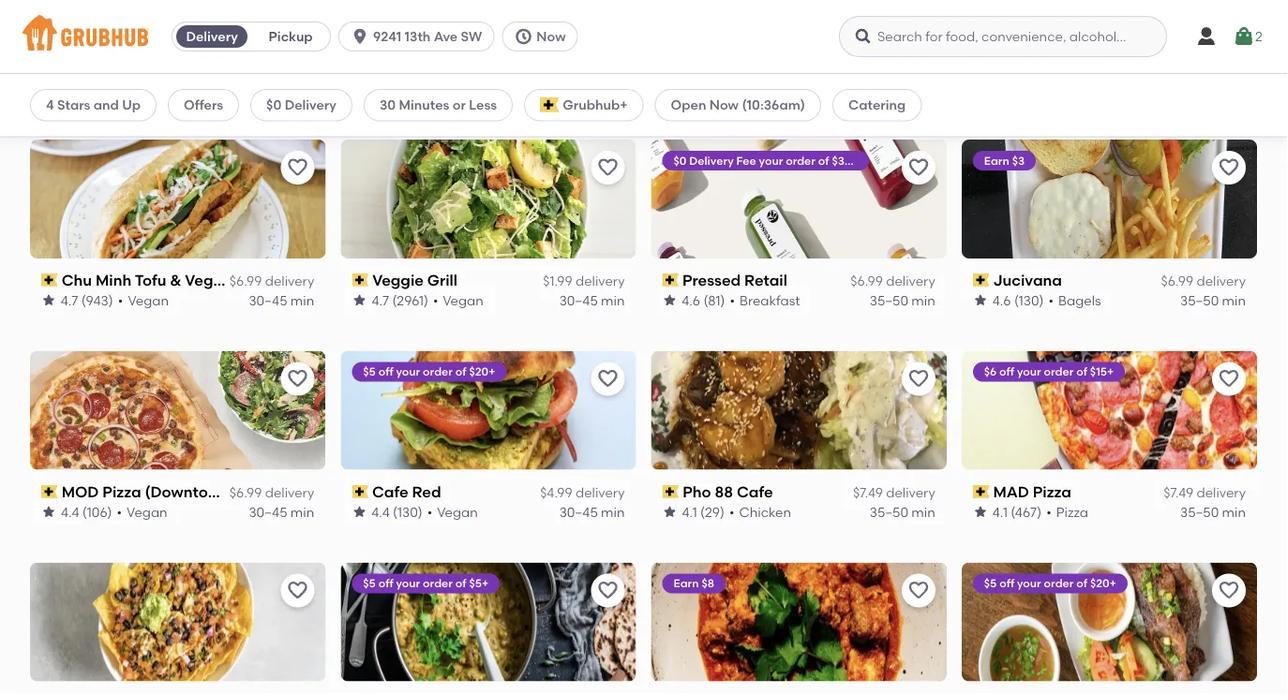 Task type: vqa. For each thing, say whether or not it's contained in the screenshot.


Task type: describe. For each thing, give the bounding box(es) containing it.
save this restaurant image for $5 off your order of $20+
[[1218, 580, 1241, 603]]

chu
[[62, 271, 92, 290]]

35–50 for mad pizza
[[1181, 504, 1219, 520]]

delivery for mod pizza (downtown seattle)
[[265, 485, 314, 501]]

your for wicked chopstix logo
[[1018, 577, 1042, 591]]

$5 off your order of $20+ for cafe red logo
[[363, 365, 496, 379]]

stars
[[57, 97, 90, 113]]

2
[[1256, 28, 1263, 44]]

bagels
[[1059, 292, 1102, 308]]

of for indian vegan experiment logo
[[456, 577, 467, 591]]

$6.99 for chu minh tofu & vegan deli
[[230, 273, 262, 289]]

35–50 min for pressed retail
[[870, 292, 936, 308]]

deli
[[236, 271, 265, 290]]

$0 for $0 delivery
[[266, 97, 282, 113]]

vegan for cafe red
[[437, 504, 478, 520]]

4.7 for veggie grill
[[372, 292, 389, 308]]

off for cafe red logo
[[379, 365, 394, 379]]

pizza for mod
[[102, 483, 141, 501]]

svg image up catering
[[854, 27, 873, 46]]

mad pizza logo image
[[962, 351, 1258, 470]]

offers
[[184, 97, 223, 113]]

results
[[55, 102, 110, 123]]

chicken
[[739, 504, 792, 520]]

• vegan for red
[[427, 504, 478, 520]]

pho
[[683, 483, 711, 501]]

$5 for wicked chopstix logo
[[984, 577, 997, 591]]

35–50 for jucivana
[[1181, 292, 1219, 308]]

30–45 min for mod pizza (downtown seattle)
[[249, 504, 314, 520]]

$6.99 delivery for jucivana
[[1162, 273, 1246, 289]]

earn for earn $8
[[674, 577, 699, 591]]

delivery button
[[173, 22, 251, 52]]

subscription pass image for pressed retail
[[663, 274, 679, 287]]

delivery for veggie grill
[[576, 273, 625, 289]]

veggie
[[372, 271, 424, 290]]

13th
[[405, 29, 431, 45]]

star icon image for veggie grill
[[352, 293, 367, 308]]

ave
[[434, 29, 458, 45]]

open
[[671, 97, 707, 113]]

(467)
[[1011, 504, 1042, 520]]

$0 for $0 delivery fee your order of $30+
[[674, 154, 687, 167]]

35–50 min for mad pizza
[[1181, 504, 1246, 520]]

star icon image for pho 88 cafe
[[663, 505, 678, 520]]

9241 13th ave sw
[[373, 29, 482, 45]]

pressed retail
[[683, 271, 788, 290]]

of left $30+
[[819, 154, 830, 167]]

$0 delivery
[[266, 97, 337, 113]]

pho 88 cafe
[[683, 483, 773, 501]]

59 results
[[30, 102, 110, 123]]

star icon image for jucivana
[[973, 293, 988, 308]]

30 minutes or less
[[380, 97, 497, 113]]

grubhub plus flag logo image
[[540, 98, 559, 113]]

$5 off your order of $20+ for wicked chopstix logo
[[984, 577, 1117, 591]]

breakfast
[[740, 292, 801, 308]]

proceed button
[[1177, 549, 1288, 583]]

$6 off your order of $15+
[[984, 365, 1114, 379]]

taste of mumbai logo image
[[651, 563, 947, 682]]

4
[[46, 97, 54, 113]]

your right fee
[[759, 154, 783, 167]]

(943)
[[82, 292, 113, 308]]

pickup button
[[251, 22, 330, 52]]

• for pho 88 cafe
[[730, 504, 735, 520]]

up
[[122, 97, 141, 113]]

$15+
[[1091, 365, 1114, 379]]

veggie grill logo image
[[341, 140, 636, 259]]

pressed retail logo image
[[651, 140, 947, 259]]

indian vegan experiment logo image
[[341, 563, 636, 682]]

• pizza
[[1047, 504, 1089, 520]]

earn $3
[[984, 154, 1025, 167]]

main navigation navigation
[[0, 0, 1288, 74]]

subscription pass image for cafe red
[[352, 486, 369, 499]]

and
[[94, 97, 119, 113]]

$0 delivery fee your order of $30+
[[674, 154, 859, 167]]

(106)
[[82, 504, 112, 520]]

order for cafe red logo
[[423, 365, 453, 379]]

tofu
[[135, 271, 166, 290]]

$30+
[[832, 154, 859, 167]]

earn $8
[[674, 577, 715, 591]]

order for 'mad pizza logo'
[[1044, 365, 1074, 379]]

$5 for cafe red logo
[[363, 365, 376, 379]]

mad
[[994, 483, 1030, 501]]

30–45 min for veggie grill
[[560, 292, 625, 308]]

(81)
[[704, 292, 726, 308]]

delivery for jucivana
[[1197, 273, 1246, 289]]

your for indian vegan experiment logo
[[396, 577, 420, 591]]

pizza for mad
[[1033, 483, 1072, 501]]

mod pizza (downtown seattle)
[[62, 483, 292, 501]]

4.6 for pressed retail
[[682, 292, 701, 308]]

subscription pass image for chu minh tofu & vegan deli
[[41, 274, 58, 287]]

cafe red logo image
[[341, 351, 636, 470]]

• breakfast
[[730, 292, 801, 308]]

1 cafe from the left
[[372, 483, 409, 501]]

$3
[[1013, 154, 1025, 167]]

pickup
[[269, 29, 313, 45]]

88
[[715, 483, 733, 501]]

of for 'mad pizza logo'
[[1077, 365, 1088, 379]]

4.4 (130)
[[372, 504, 423, 520]]

order for wicked chopstix logo
[[1044, 577, 1074, 591]]

off for 'mad pizza logo'
[[1000, 365, 1015, 379]]

$20+ for cafe red logo
[[469, 365, 496, 379]]

$7.49 for mad pizza
[[1164, 485, 1194, 501]]

min for cafe red
[[601, 504, 625, 520]]

vegan for mod pizza (downtown seattle)
[[127, 504, 168, 520]]

4.1 (467)
[[993, 504, 1042, 520]]

cafe red
[[372, 483, 441, 501]]

of for wicked chopstix logo
[[1077, 577, 1088, 591]]

delivery for $0 delivery fee your order of $30+
[[690, 154, 734, 167]]

min for jucivana
[[1223, 292, 1246, 308]]

vegan right &
[[185, 271, 233, 290]]

open now (10:36am)
[[671, 97, 806, 113]]

star icon image for cafe red
[[352, 505, 367, 520]]

(2961)
[[392, 292, 428, 308]]

veggie grill
[[372, 271, 457, 290]]

chu minh tofu & vegan deli
[[62, 271, 265, 290]]

$6.99 for pressed retail
[[851, 273, 883, 289]]

(downtown
[[145, 483, 229, 501]]

subscription pass image for pho 88 cafe
[[663, 486, 679, 499]]

fee
[[737, 154, 757, 167]]

save this restaurant image for earn $8
[[908, 580, 930, 603]]

• for mad pizza
[[1047, 504, 1052, 520]]

• for cafe red
[[427, 504, 433, 520]]

min for chu minh tofu & vegan deli
[[291, 292, 314, 308]]

30–45 for chu minh tofu & vegan deli
[[249, 292, 287, 308]]

4.6 (81)
[[682, 292, 726, 308]]

less
[[469, 97, 497, 113]]

$1.99
[[543, 273, 573, 289]]

save this restaurant image for earn $3
[[1218, 156, 1241, 179]]

grubhub+
[[563, 97, 628, 113]]

$8
[[702, 577, 715, 591]]

pressed
[[683, 271, 741, 290]]

mad pizza
[[994, 483, 1072, 501]]

svg image for 9241 13th ave sw
[[351, 27, 370, 46]]

pizza for •
[[1057, 504, 1089, 520]]



Task type: locate. For each thing, give the bounding box(es) containing it.
1 horizontal spatial 4.6
[[993, 292, 1011, 308]]

$5 off your order of $20+ down • pizza at the right
[[984, 577, 1117, 591]]

min for pressed retail
[[912, 292, 936, 308]]

mod pizza (downtown seattle) logo image
[[30, 351, 326, 470]]

• left bagels
[[1049, 292, 1054, 308]]

4.7 (2961)
[[372, 292, 428, 308]]

delivery down pickup button
[[285, 97, 337, 113]]

4.1 down pho
[[682, 504, 697, 520]]

star icon image for mod pizza (downtown seattle)
[[41, 505, 56, 520]]

4.7 down 'chu'
[[61, 292, 78, 308]]

delivery for mad pizza
[[1197, 485, 1246, 501]]

cafe up the 4.4 (130)
[[372, 483, 409, 501]]

minh
[[96, 271, 131, 290]]

4.6
[[682, 292, 701, 308], [993, 292, 1011, 308]]

$0 right offers
[[266, 97, 282, 113]]

4.1 down "mad"
[[993, 504, 1008, 520]]

• bagels
[[1049, 292, 1102, 308]]

$5 off your order of $20+ down (2961)
[[363, 365, 496, 379]]

$5+
[[469, 577, 489, 591]]

0 vertical spatial delivery
[[186, 29, 238, 45]]

or
[[453, 97, 466, 113]]

1 horizontal spatial $7.49
[[1164, 485, 1194, 501]]

1 horizontal spatial subscription pass image
[[663, 274, 679, 287]]

• down grill
[[433, 292, 438, 308]]

1 horizontal spatial 4.7
[[372, 292, 389, 308]]

35–50 for pho 88 cafe
[[870, 504, 909, 520]]

• vegan for pizza
[[117, 504, 168, 520]]

4.6 (130)
[[993, 292, 1044, 308]]

• right (467)
[[1047, 504, 1052, 520]]

$5 down the 4.4 (130)
[[363, 577, 376, 591]]

2 cafe from the left
[[737, 483, 773, 501]]

red
[[412, 483, 441, 501]]

$5
[[363, 365, 376, 379], [363, 577, 376, 591], [984, 577, 997, 591]]

0 horizontal spatial now
[[537, 29, 566, 45]]

order left $30+
[[786, 154, 816, 167]]

0 horizontal spatial 4.1
[[682, 504, 697, 520]]

0 horizontal spatial $7.49 delivery
[[853, 485, 936, 501]]

2 $7.49 from the left
[[1164, 485, 1194, 501]]

vegan
[[185, 271, 233, 290], [128, 292, 169, 308], [443, 292, 484, 308], [127, 504, 168, 520], [437, 504, 478, 520]]

svg image inside now button
[[514, 27, 533, 46]]

0 horizontal spatial delivery
[[186, 29, 238, 45]]

of down grill
[[456, 365, 467, 379]]

star icon image left the 4.4 (130)
[[352, 505, 367, 520]]

seattle)
[[233, 483, 292, 501]]

• down red
[[427, 504, 433, 520]]

now right open
[[710, 97, 739, 113]]

1 $7.49 delivery from the left
[[853, 485, 936, 501]]

30–45 min down $4.99 delivery at the bottom of the page
[[560, 504, 625, 520]]

1 vertical spatial now
[[710, 97, 739, 113]]

35–50 min for pho 88 cafe
[[870, 504, 936, 520]]

$7.49 delivery for mad pizza
[[1164, 485, 1246, 501]]

0 horizontal spatial 4.4
[[61, 504, 79, 520]]

1 horizontal spatial $5 off your order of $20+
[[984, 577, 1117, 591]]

1 horizontal spatial $7.49 delivery
[[1164, 485, 1246, 501]]

of left the $15+
[[1077, 365, 1088, 379]]

1 vertical spatial (130)
[[393, 504, 423, 520]]

off for indian vegan experiment logo
[[379, 577, 394, 591]]

sw
[[461, 29, 482, 45]]

subscription pass image left "mad"
[[973, 486, 990, 499]]

2 horizontal spatial delivery
[[690, 154, 734, 167]]

order for indian vegan experiment logo
[[423, 577, 453, 591]]

2 4.6 from the left
[[993, 292, 1011, 308]]

your down (2961)
[[396, 365, 420, 379]]

4.4 (106)
[[61, 504, 112, 520]]

• right '(106)'
[[117, 504, 122, 520]]

1 4.4 from the left
[[61, 504, 79, 520]]

$6.99 delivery
[[230, 273, 314, 289], [851, 273, 936, 289], [1162, 273, 1246, 289], [230, 485, 314, 501]]

$6.99 delivery for pressed retail
[[851, 273, 936, 289]]

•
[[118, 292, 123, 308], [433, 292, 438, 308], [730, 292, 735, 308], [1049, 292, 1054, 308], [117, 504, 122, 520], [427, 504, 433, 520], [730, 504, 735, 520], [1047, 504, 1052, 520]]

earn left the $3
[[984, 154, 1010, 167]]

4.7 (943)
[[61, 292, 113, 308]]

$7.49 delivery
[[853, 485, 936, 501], [1164, 485, 1246, 501]]

$6.99
[[230, 273, 262, 289], [851, 273, 883, 289], [1162, 273, 1194, 289], [230, 485, 262, 501]]

your right $6
[[1018, 365, 1042, 379]]

(130) down jucivana
[[1015, 292, 1044, 308]]

svg image inside 2 button
[[1233, 25, 1256, 48]]

2 4.1 from the left
[[993, 504, 1008, 520]]

star icon image left 4.6 (130)
[[973, 293, 988, 308]]

subscription pass image for mod pizza (downtown seattle)
[[41, 486, 58, 499]]

vegan for chu minh tofu & vegan deli
[[128, 292, 169, 308]]

svg image
[[1196, 25, 1218, 48]]

(130) down cafe red
[[393, 504, 423, 520]]

of left $5+
[[456, 577, 467, 591]]

$1.99 delivery
[[543, 273, 625, 289]]

pizza down mad pizza
[[1057, 504, 1089, 520]]

$0 down open
[[674, 154, 687, 167]]

star icon image left 4.4 (106)
[[41, 505, 56, 520]]

$7.49
[[853, 485, 883, 501], [1164, 485, 1194, 501]]

of down • pizza at the right
[[1077, 577, 1088, 591]]

vegan down grill
[[443, 292, 484, 308]]

35–50 min for jucivana
[[1181, 292, 1246, 308]]

of
[[819, 154, 830, 167], [456, 365, 467, 379], [1077, 365, 1088, 379], [456, 577, 467, 591], [1077, 577, 1088, 591]]

delivery for cafe red
[[576, 485, 625, 501]]

30–45 min
[[249, 292, 314, 308], [560, 292, 625, 308], [249, 504, 314, 520], [560, 504, 625, 520]]

30–45 down deli
[[249, 292, 287, 308]]

• vegan for minh
[[118, 292, 169, 308]]

subscription pass image left cafe red
[[352, 486, 369, 499]]

retail
[[745, 271, 788, 290]]

30–45 for cafe red
[[560, 504, 598, 520]]

vegan down red
[[437, 504, 478, 520]]

svg image
[[1233, 25, 1256, 48], [351, 27, 370, 46], [514, 27, 533, 46], [854, 27, 873, 46]]

• right '(81)'
[[730, 292, 735, 308]]

0 vertical spatial now
[[537, 29, 566, 45]]

earn
[[984, 154, 1010, 167], [674, 577, 699, 591]]

4.1 for mad pizza
[[993, 504, 1008, 520]]

order down • pizza at the right
[[1044, 577, 1074, 591]]

• down the minh
[[118, 292, 123, 308]]

delivery for pho 88 cafe
[[886, 485, 936, 501]]

subscription pass image left jucivana
[[973, 274, 990, 287]]

star icon image left the "4.7 (943)"
[[41, 293, 56, 308]]

2 horizontal spatial subscription pass image
[[973, 274, 990, 287]]

cafe up • chicken
[[737, 483, 773, 501]]

1 $7.49 from the left
[[853, 485, 883, 501]]

(130) for cafe red
[[393, 504, 423, 520]]

your for cafe red logo
[[396, 365, 420, 379]]

subscription pass image left pho
[[663, 486, 679, 499]]

cafe
[[372, 483, 409, 501], [737, 483, 773, 501]]

35–50
[[870, 292, 909, 308], [1181, 292, 1219, 308], [870, 504, 909, 520], [1181, 504, 1219, 520]]

2 button
[[1233, 20, 1263, 53]]

1 4.7 from the left
[[61, 292, 78, 308]]

1 vertical spatial earn
[[674, 577, 699, 591]]

vegan down mod pizza (downtown seattle)
[[127, 504, 168, 520]]

svg image right the sw
[[514, 27, 533, 46]]

delivery for pressed retail
[[886, 273, 936, 289]]

4.6 down jucivana
[[993, 292, 1011, 308]]

9241
[[373, 29, 402, 45]]

pizza up • pizza at the right
[[1033, 483, 1072, 501]]

earn for earn $3
[[984, 154, 1010, 167]]

4.6 left '(81)'
[[682, 292, 701, 308]]

1 horizontal spatial $0
[[674, 154, 687, 167]]

4.6 for jucivana
[[993, 292, 1011, 308]]

2 $7.49 delivery from the left
[[1164, 485, 1246, 501]]

30–45 for mod pizza (downtown seattle)
[[249, 504, 287, 520]]

2 4.7 from the left
[[372, 292, 389, 308]]

your down (467)
[[1018, 577, 1042, 591]]

30–45 down $4.99 delivery at the bottom of the page
[[560, 504, 598, 520]]

off down 4.7 (2961)
[[379, 365, 394, 379]]

1 horizontal spatial (130)
[[1015, 292, 1044, 308]]

$20+ for wicked chopstix logo
[[1091, 577, 1117, 591]]

• for jucivana
[[1049, 292, 1054, 308]]

your for 'mad pizza logo'
[[1018, 365, 1042, 379]]

• right (29)
[[730, 504, 735, 520]]

35–50 for pressed retail
[[870, 292, 909, 308]]

subscription pass image for jucivana
[[973, 274, 990, 287]]

• chicken
[[730, 504, 792, 520]]

off for wicked chopstix logo
[[1000, 577, 1015, 591]]

0 horizontal spatial (130)
[[393, 504, 423, 520]]

1 vertical spatial $5 off your order of $20+
[[984, 577, 1117, 591]]

now
[[537, 29, 566, 45], [710, 97, 739, 113]]

subscription pass image
[[41, 274, 58, 287], [352, 274, 369, 287], [41, 486, 58, 499], [663, 486, 679, 499], [973, 486, 990, 499]]

4.4 down mod
[[61, 504, 79, 520]]

catering
[[849, 97, 906, 113]]

9241 13th ave sw button
[[339, 22, 502, 52]]

Search for food, convenience, alcohol... search field
[[839, 16, 1168, 57]]

1 horizontal spatial earn
[[984, 154, 1010, 167]]

svg image for now
[[514, 27, 533, 46]]

of for cafe red logo
[[456, 365, 467, 379]]

• vegan down grill
[[433, 292, 484, 308]]

star icon image left 4.6 (81)
[[663, 293, 678, 308]]

(29)
[[701, 504, 725, 520]]

your left $5+
[[396, 577, 420, 591]]

delivery
[[265, 273, 314, 289], [576, 273, 625, 289], [886, 273, 936, 289], [1197, 273, 1246, 289], [265, 485, 314, 501], [576, 485, 625, 501], [886, 485, 936, 501], [1197, 485, 1246, 501]]

$5 down 4.7 (2961)
[[363, 365, 376, 379]]

2 vertical spatial delivery
[[690, 154, 734, 167]]

1 vertical spatial $20+
[[1091, 577, 1117, 591]]

svg image right svg image
[[1233, 25, 1256, 48]]

mod
[[62, 483, 99, 501]]

delivery left fee
[[690, 154, 734, 167]]

svg image for 2
[[1233, 25, 1256, 48]]

0 vertical spatial $5 off your order of $20+
[[363, 365, 496, 379]]

subscription pass image left mod
[[41, 486, 58, 499]]

0 horizontal spatial $0
[[266, 97, 282, 113]]

1 4.1 from the left
[[682, 504, 697, 520]]

2 4.4 from the left
[[372, 504, 390, 520]]

4.7 down veggie
[[372, 292, 389, 308]]

min for pho 88 cafe
[[912, 504, 936, 520]]

min
[[291, 292, 314, 308], [601, 292, 625, 308], [912, 292, 936, 308], [1223, 292, 1246, 308], [291, 504, 314, 520], [601, 504, 625, 520], [912, 504, 936, 520], [1223, 504, 1246, 520]]

59
[[30, 102, 50, 123]]

$6.99 for mod pizza (downtown seattle)
[[230, 485, 262, 501]]

&
[[170, 271, 182, 290]]

grill
[[427, 271, 457, 290]]

order left the $15+
[[1044, 365, 1074, 379]]

1 vertical spatial delivery
[[285, 97, 337, 113]]

pizza up '(106)'
[[102, 483, 141, 501]]

svg image inside the 9241 13th ave sw button
[[351, 27, 370, 46]]

star icon image for chu minh tofu & vegan deli
[[41, 293, 56, 308]]

min for veggie grill
[[601, 292, 625, 308]]

subscription pass image left 'chu'
[[41, 274, 58, 287]]

0 horizontal spatial subscription pass image
[[352, 486, 369, 499]]

$5 off your order of $5+
[[363, 577, 489, 591]]

0 horizontal spatial earn
[[674, 577, 699, 591]]

$6
[[984, 365, 997, 379]]

30–45 down seattle)
[[249, 504, 287, 520]]

subscription pass image
[[663, 274, 679, 287], [973, 274, 990, 287], [352, 486, 369, 499]]

proceed
[[1235, 558, 1288, 574]]

star icon image
[[41, 293, 56, 308], [352, 293, 367, 308], [663, 293, 678, 308], [973, 293, 988, 308], [41, 505, 56, 520], [352, 505, 367, 520], [663, 505, 678, 520], [973, 505, 988, 520]]

$20+
[[469, 365, 496, 379], [1091, 577, 1117, 591]]

30–45 down $1.99 delivery
[[560, 292, 598, 308]]

star icon image left 4.7 (2961)
[[352, 293, 367, 308]]

order down (2961)
[[423, 365, 453, 379]]

subscription pass image for mad pizza
[[973, 486, 990, 499]]

subscription pass image left pressed
[[663, 274, 679, 287]]

$4.99
[[540, 485, 573, 501]]

0 horizontal spatial $5 off your order of $20+
[[363, 365, 496, 379]]

now up grubhub plus flag logo
[[537, 29, 566, 45]]

save this restaurant button
[[281, 151, 314, 185], [591, 151, 625, 185], [902, 151, 936, 185], [1213, 151, 1246, 185], [281, 363, 314, 396], [591, 363, 625, 396], [902, 363, 936, 396], [1213, 363, 1246, 396], [281, 574, 314, 608], [591, 574, 625, 608], [902, 574, 936, 608], [1213, 574, 1246, 608]]

0 horizontal spatial 4.6
[[682, 292, 701, 308]]

1 vertical spatial $0
[[674, 154, 687, 167]]

delivery for $0 delivery
[[285, 97, 337, 113]]

save this restaurant image
[[1218, 156, 1241, 179], [597, 580, 619, 603], [908, 580, 930, 603], [1218, 580, 1241, 603]]

más veggies vegan taqueria logo image
[[30, 563, 326, 682]]

4.4 for mod pizza (downtown seattle)
[[61, 504, 79, 520]]

$5 down 4.1 (467)
[[984, 577, 997, 591]]

vegan for veggie grill
[[443, 292, 484, 308]]

pizza
[[102, 483, 141, 501], [1033, 483, 1072, 501], [1057, 504, 1089, 520]]

svg image left 9241
[[351, 27, 370, 46]]

(130) for jucivana
[[1015, 292, 1044, 308]]

$6.99 for jucivana
[[1162, 273, 1194, 289]]

0 vertical spatial $0
[[266, 97, 282, 113]]

$6.99 delivery for mod pizza (downtown seattle)
[[230, 485, 314, 501]]

save this restaurant image
[[286, 156, 309, 179], [597, 156, 619, 179], [908, 156, 930, 179], [286, 368, 309, 391], [597, 368, 619, 391], [908, 368, 930, 391], [1218, 368, 1241, 391], [286, 580, 309, 603]]

4.7 for chu minh tofu & vegan deli
[[61, 292, 78, 308]]

1 horizontal spatial 4.4
[[372, 504, 390, 520]]

30–45 min down $1.99 delivery
[[560, 292, 625, 308]]

4 stars and up
[[46, 97, 141, 113]]

order left $5+
[[423, 577, 453, 591]]

1 horizontal spatial 4.1
[[993, 504, 1008, 520]]

save this restaurant image for $5 off your order of $5+
[[597, 580, 619, 603]]

delivery
[[186, 29, 238, 45], [285, 97, 337, 113], [690, 154, 734, 167]]

1 horizontal spatial cafe
[[737, 483, 773, 501]]

35–50 min
[[870, 292, 936, 308], [1181, 292, 1246, 308], [870, 504, 936, 520], [1181, 504, 1246, 520]]

$7.49 delivery for pho 88 cafe
[[853, 485, 936, 501]]

$6.99 delivery for chu minh tofu & vegan deli
[[230, 273, 314, 289]]

1 horizontal spatial $20+
[[1091, 577, 1117, 591]]

• for veggie grill
[[433, 292, 438, 308]]

(10:36am)
[[742, 97, 806, 113]]

1 horizontal spatial delivery
[[285, 97, 337, 113]]

1 horizontal spatial now
[[710, 97, 739, 113]]

• for mod pizza (downtown seattle)
[[117, 504, 122, 520]]

min for mod pizza (downtown seattle)
[[291, 504, 314, 520]]

star icon image for mad pizza
[[973, 505, 988, 520]]

jucivana logo image
[[962, 140, 1258, 259]]

vegan down tofu
[[128, 292, 169, 308]]

• vegan down mod pizza (downtown seattle)
[[117, 504, 168, 520]]

30–45 min down deli
[[249, 292, 314, 308]]

delivery inside button
[[186, 29, 238, 45]]

30
[[380, 97, 396, 113]]

subscription pass image left veggie
[[352, 274, 369, 287]]

delivery up offers
[[186, 29, 238, 45]]

30–45 min down seattle)
[[249, 504, 314, 520]]

off right $6
[[1000, 365, 1015, 379]]

4.1 for pho 88 cafe
[[682, 504, 697, 520]]

off down 4.1 (467)
[[1000, 577, 1015, 591]]

4.4 down cafe red
[[372, 504, 390, 520]]

now inside button
[[537, 29, 566, 45]]

0 vertical spatial $20+
[[469, 365, 496, 379]]

0 horizontal spatial 4.7
[[61, 292, 78, 308]]

• vegan down tofu
[[118, 292, 169, 308]]

$5 for indian vegan experiment logo
[[363, 577, 376, 591]]

30–45 for veggie grill
[[560, 292, 598, 308]]

wicked chopstix logo image
[[962, 563, 1258, 682]]

0 horizontal spatial $20+
[[469, 365, 496, 379]]

0 vertical spatial earn
[[984, 154, 1010, 167]]

off down the 4.4 (130)
[[379, 577, 394, 591]]

pho 88 cafe logo image
[[651, 351, 947, 470]]

• vegan down red
[[427, 504, 478, 520]]

30–45 min for cafe red
[[560, 504, 625, 520]]

1 4.6 from the left
[[682, 292, 701, 308]]

now button
[[502, 22, 586, 52]]

jucivana
[[994, 271, 1063, 290]]

star icon image left 4.1 (467)
[[973, 505, 988, 520]]

4.1
[[682, 504, 697, 520], [993, 504, 1008, 520]]

0 horizontal spatial cafe
[[372, 483, 409, 501]]

30–45 min for chu minh tofu & vegan deli
[[249, 292, 314, 308]]

• for chu minh tofu & vegan deli
[[118, 292, 123, 308]]

4.1 (29)
[[682, 504, 725, 520]]

star icon image left 4.1 (29)
[[663, 505, 678, 520]]

0 vertical spatial (130)
[[1015, 292, 1044, 308]]

off
[[379, 365, 394, 379], [1000, 365, 1015, 379], [379, 577, 394, 591], [1000, 577, 1015, 591]]

chu minh tofu & vegan deli logo image
[[30, 140, 326, 259]]

earn left $8
[[674, 577, 699, 591]]

0 horizontal spatial $7.49
[[853, 485, 883, 501]]

30–45
[[249, 292, 287, 308], [560, 292, 598, 308], [249, 504, 287, 520], [560, 504, 598, 520]]

minutes
[[399, 97, 450, 113]]

subscription pass image for veggie grill
[[352, 274, 369, 287]]

$4.99 delivery
[[540, 485, 625, 501]]

star icon image for pressed retail
[[663, 293, 678, 308]]

4.7
[[61, 292, 78, 308], [372, 292, 389, 308]]



